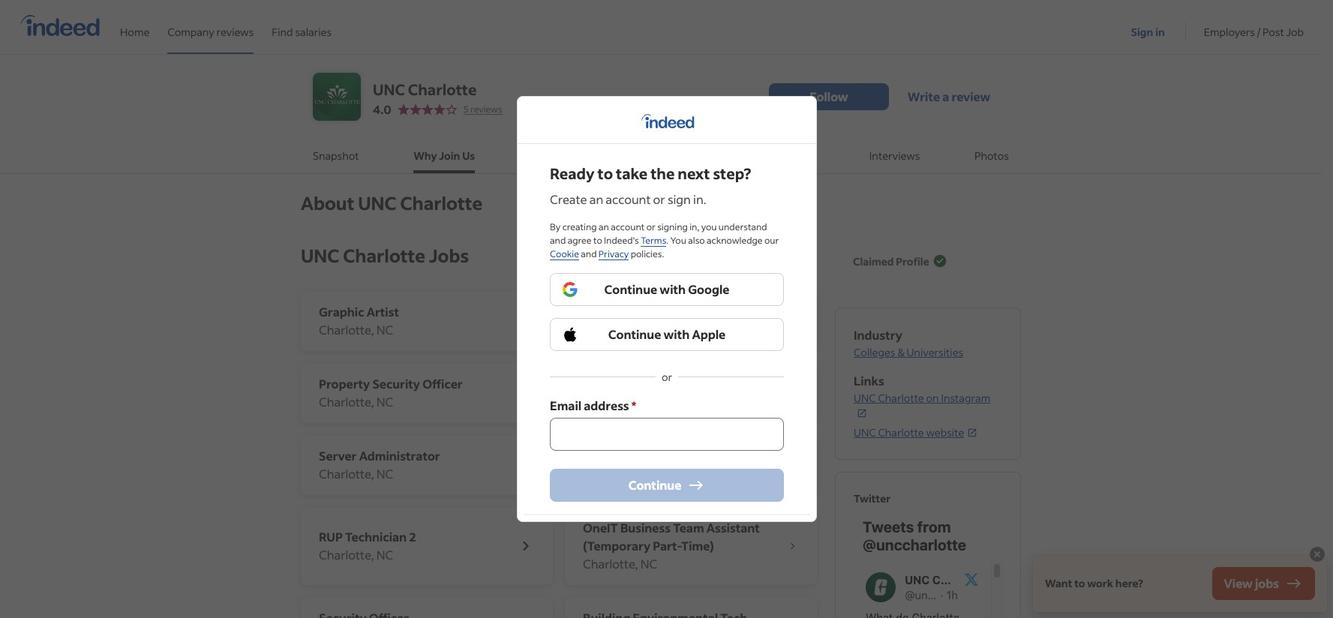 Task type: locate. For each thing, give the bounding box(es) containing it.
charlotte,
[[319, 322, 374, 338], [583, 322, 638, 338], [319, 394, 374, 410], [583, 394, 638, 410], [319, 466, 374, 482], [583, 466, 638, 482], [319, 547, 374, 563], [583, 556, 638, 572]]

company
[[168, 24, 214, 39]]

universities
[[907, 345, 964, 359]]

nc inside oneit business team assistant (temporary part-time) charlotte, nc
[[641, 556, 658, 572]]

nc down administrative
[[641, 322, 658, 338]]

charlotte down unc charlotte on instagram link
[[878, 426, 924, 440]]

join
[[439, 149, 460, 163]]

home
[[120, 24, 150, 39]]

recruiter charlotte, nc
[[583, 448, 658, 482]]

us
[[462, 149, 475, 163]]

business
[[621, 520, 671, 536]]

nc inside server administrator charlotte, nc
[[376, 466, 393, 482]]

0 vertical spatial reviews
[[217, 24, 254, 39]]

indeed image
[[641, 113, 701, 128], [641, 113, 694, 128]]

assistant
[[707, 520, 760, 536]]

nc down part- at bottom
[[641, 556, 658, 572]]

va
[[583, 376, 599, 392]]

part-
[[653, 538, 681, 554]]

charlotte down about unc charlotte
[[343, 244, 426, 267]]

charlotte, inside server administrator charlotte, nc
[[319, 466, 374, 482]]

va certifying official link
[[583, 376, 704, 392]]

nc inside va certifying official charlotte, nc
[[641, 394, 658, 410]]

interviews
[[870, 149, 920, 163]]

nc up business
[[641, 466, 658, 482]]

1 vertical spatial reviews
[[471, 103, 503, 115]]

charlotte, down administrative
[[583, 322, 638, 338]]

profile
[[896, 254, 930, 268]]

about
[[301, 191, 355, 215]]

a
[[943, 89, 950, 104]]

5 right us
[[530, 138, 535, 149]]

follow button
[[769, 83, 889, 110]]

charlotte, inside graphic artist charlotte, nc
[[319, 322, 374, 338]]

1 horizontal spatial opens in a new window image
[[968, 428, 978, 438]]

sign
[[1132, 24, 1154, 39]]

instagram
[[941, 391, 991, 405]]

nc down server administrator link on the bottom left of page
[[376, 466, 393, 482]]

property security officer link
[[319, 376, 463, 392]]

technician
[[345, 529, 407, 545]]

oneit
[[583, 520, 618, 536]]

charlotte, down server at the bottom of page
[[319, 466, 374, 482]]

find salaries
[[272, 24, 332, 39]]

snapshot
[[313, 149, 359, 163]]

0 horizontal spatial opens in a new window image
[[857, 409, 868, 419]]

4 interviews
[[793, 138, 920, 163]]

0 vertical spatial 5
[[464, 103, 469, 115]]

2
[[409, 529, 416, 545]]

5 for 5 reviews
[[464, 103, 469, 115]]

why join us link
[[414, 133, 475, 173]]

charlotte, down property
[[319, 394, 374, 410]]

1 horizontal spatial reviews
[[471, 103, 503, 115]]

unc
[[358, 191, 397, 215], [301, 244, 340, 267], [854, 391, 876, 405], [854, 426, 876, 440]]

industry
[[854, 327, 903, 343]]

1 horizontal spatial 5
[[530, 138, 535, 149]]

unc charlotte website link
[[854, 425, 978, 441]]

nc
[[376, 322, 393, 338], [641, 322, 658, 338], [376, 394, 393, 410], [641, 394, 658, 410], [376, 466, 393, 482], [641, 466, 658, 482], [376, 547, 393, 563], [641, 556, 658, 572]]

find
[[272, 24, 293, 39]]

1 vertical spatial 5
[[530, 138, 535, 149]]

interviews link
[[870, 133, 920, 173]]

official
[[663, 376, 704, 392]]

nc down va certifying official link
[[641, 394, 658, 410]]

home link
[[120, 0, 150, 51]]

nc inside rup technician 2 charlotte, nc
[[376, 547, 393, 563]]

rup technician 2 link
[[319, 529, 416, 545]]

opens in a new window image right the website
[[968, 428, 978, 438]]

0 vertical spatial opens in a new window image
[[857, 409, 868, 419]]

reviews up us
[[471, 103, 503, 115]]

5 link
[[530, 133, 569, 173]]

colleges
[[854, 345, 896, 359]]

charlotte, down recruiter link
[[583, 466, 638, 482]]

administrative support specialist charlotte, nc
[[583, 304, 775, 338]]

recruiter
[[583, 448, 637, 464]]

claimed
[[853, 254, 894, 268]]

claimed profile button
[[853, 245, 948, 278]]

snapshot link
[[313, 133, 359, 173]]

twitter
[[854, 491, 891, 506]]

property
[[319, 376, 370, 392]]

administrative support specialist link
[[583, 304, 775, 320]]

graphic artist charlotte, nc
[[319, 304, 399, 338]]

charlotte, down rup
[[319, 547, 374, 563]]

reviews
[[217, 24, 254, 39], [471, 103, 503, 115]]

4
[[793, 138, 799, 149]]

view
[[1224, 576, 1253, 591]]

0 horizontal spatial reviews
[[217, 24, 254, 39]]

va certifying official charlotte, nc
[[583, 376, 704, 410]]

opens in a new window image inside unc charlotte website link
[[968, 428, 978, 438]]

opens in a new window image inside unc charlotte on instagram link
[[857, 409, 868, 419]]

opens in a new window image
[[857, 409, 868, 419], [968, 428, 978, 438]]

nc down technician
[[376, 547, 393, 563]]

charlotte, down (temporary
[[583, 556, 638, 572]]

charlotte, down graphic
[[319, 322, 374, 338]]

certifying
[[602, 376, 660, 392]]

charlotte
[[400, 191, 483, 215], [343, 244, 426, 267], [878, 391, 924, 405], [878, 426, 924, 440]]

follow
[[810, 89, 848, 104]]

charlotte left 'on'
[[878, 391, 924, 405]]

unc charlotte on instagram
[[854, 391, 991, 405]]

nc inside administrative support specialist charlotte, nc
[[641, 322, 658, 338]]

charlotte, down va
[[583, 394, 638, 410]]

nc down artist
[[376, 322, 393, 338]]

claimed profile
[[853, 254, 930, 268]]

5 up us
[[464, 103, 469, 115]]

want to work here?
[[1045, 576, 1144, 591]]

nc down property security officer link
[[376, 394, 393, 410]]

why
[[414, 149, 437, 163]]

0 horizontal spatial 5
[[464, 103, 469, 115]]

opens in a new window image down links on the right of the page
[[857, 409, 868, 419]]

employers / post job
[[1204, 24, 1304, 39]]

salaries
[[295, 24, 332, 39]]

reviews right company
[[217, 24, 254, 39]]

photos
[[975, 149, 1009, 163]]

opens in a new window image for unc charlotte on instagram
[[857, 409, 868, 419]]

5 reviews
[[464, 103, 503, 115]]

5
[[464, 103, 469, 115], [530, 138, 535, 149]]

32
[[624, 138, 634, 149]]

1 vertical spatial opens in a new window image
[[968, 428, 978, 438]]

artist
[[367, 304, 399, 320]]



Task type: describe. For each thing, give the bounding box(es) containing it.
job
[[1287, 24, 1304, 39]]

nc inside recruiter charlotte, nc
[[641, 466, 658, 482]]

want
[[1045, 576, 1073, 591]]

rup technician 2 charlotte, nc
[[319, 529, 416, 563]]

recruiter link
[[583, 448, 637, 464]]

property security officer charlotte, nc
[[319, 376, 463, 410]]

support
[[671, 304, 718, 320]]

to
[[1075, 576, 1086, 591]]

why join us
[[414, 149, 475, 163]]

view jobs
[[1224, 576, 1279, 591]]

charlotte, inside administrative support specialist charlotte, nc
[[583, 322, 638, 338]]

server
[[319, 448, 357, 464]]

4.0
[[373, 101, 392, 117]]

employers / post job link
[[1204, 0, 1304, 51]]

write
[[908, 89, 940, 104]]

server administrator link
[[319, 448, 440, 464]]

charlotte, inside recruiter charlotte, nc
[[583, 466, 638, 482]]

officer
[[423, 376, 463, 392]]

charlotte, inside va certifying official charlotte, nc
[[583, 394, 638, 410]]

unc for unc charlotte jobs
[[301, 244, 340, 267]]

unc for unc charlotte website
[[854, 426, 876, 440]]

post
[[1263, 24, 1284, 39]]

reviews for 5 reviews
[[471, 103, 503, 115]]

team
[[673, 520, 704, 536]]

links
[[854, 373, 885, 389]]

&
[[898, 345, 905, 359]]

view jobs link
[[1212, 567, 1316, 600]]

salaries
[[624, 149, 661, 163]]

sign in link
[[1132, 1, 1168, 52]]

/
[[1258, 24, 1261, 39]]

find salaries link
[[272, 0, 332, 51]]

4 link
[[793, 133, 815, 173]]

sign in
[[1132, 24, 1165, 39]]

jobs
[[429, 244, 469, 267]]

colleges & universities link
[[854, 344, 964, 360]]

unc charlotte jobs
[[301, 244, 469, 267]]

charlotte for unc charlotte website
[[878, 426, 924, 440]]

oneit business team assistant (temporary part-time) link
[[583, 520, 760, 554]]

graphic artist link
[[319, 304, 399, 320]]

server administrator charlotte, nc
[[319, 448, 440, 482]]

charlotte, inside rup technician 2 charlotte, nc
[[319, 547, 374, 563]]

opens in a new window image for unc charlotte website
[[968, 428, 978, 438]]

charlotte down why join us
[[400, 191, 483, 215]]

nc inside property security officer charlotte, nc
[[376, 394, 393, 410]]

5 reviews link
[[464, 103, 503, 115]]

company reviews link
[[168, 0, 254, 51]]

139 link
[[716, 133, 738, 173]]

work
[[1088, 576, 1114, 591]]

time)
[[681, 538, 714, 554]]

unc charlotte on instagram link
[[854, 390, 1003, 422]]

unc charlotte website
[[854, 426, 965, 440]]

unc for unc charlotte on instagram
[[854, 391, 876, 405]]

32 salaries
[[624, 138, 661, 163]]

login window dialog
[[517, 96, 817, 522]]

photos link
[[975, 133, 1009, 173]]

company reviews
[[168, 24, 254, 39]]

rup
[[319, 529, 343, 545]]

charlotte, inside property security officer charlotte, nc
[[319, 394, 374, 410]]

industry colleges & universities
[[854, 327, 964, 359]]

charlotte, inside oneit business team assistant (temporary part-time) charlotte, nc
[[583, 556, 638, 572]]

139
[[716, 138, 730, 149]]

administrator
[[359, 448, 440, 464]]

nc inside graphic artist charlotte, nc
[[376, 322, 393, 338]]

in
[[1156, 24, 1165, 39]]

write a review
[[908, 89, 991, 104]]

employers
[[1204, 24, 1255, 39]]

here?
[[1116, 576, 1144, 591]]

write a review link
[[889, 83, 1009, 110]]

specialist
[[720, 304, 775, 320]]

reviews for company reviews
[[217, 24, 254, 39]]

jobs
[[1255, 576, 1279, 591]]

charlotte for unc charlotte on instagram
[[878, 391, 924, 405]]

on
[[926, 391, 939, 405]]

oneit business team assistant (temporary part-time) charlotte, nc
[[583, 520, 760, 572]]

about unc charlotte
[[301, 191, 483, 215]]

charlotte for unc charlotte jobs
[[343, 244, 426, 267]]

graphic
[[319, 304, 364, 320]]

administrative
[[583, 304, 668, 320]]

security
[[373, 376, 420, 392]]

website
[[926, 426, 965, 440]]

5 for 5
[[530, 138, 535, 149]]



Task type: vqa. For each thing, say whether or not it's contained in the screenshot.
Job type DROPDOWN BUTTON
no



